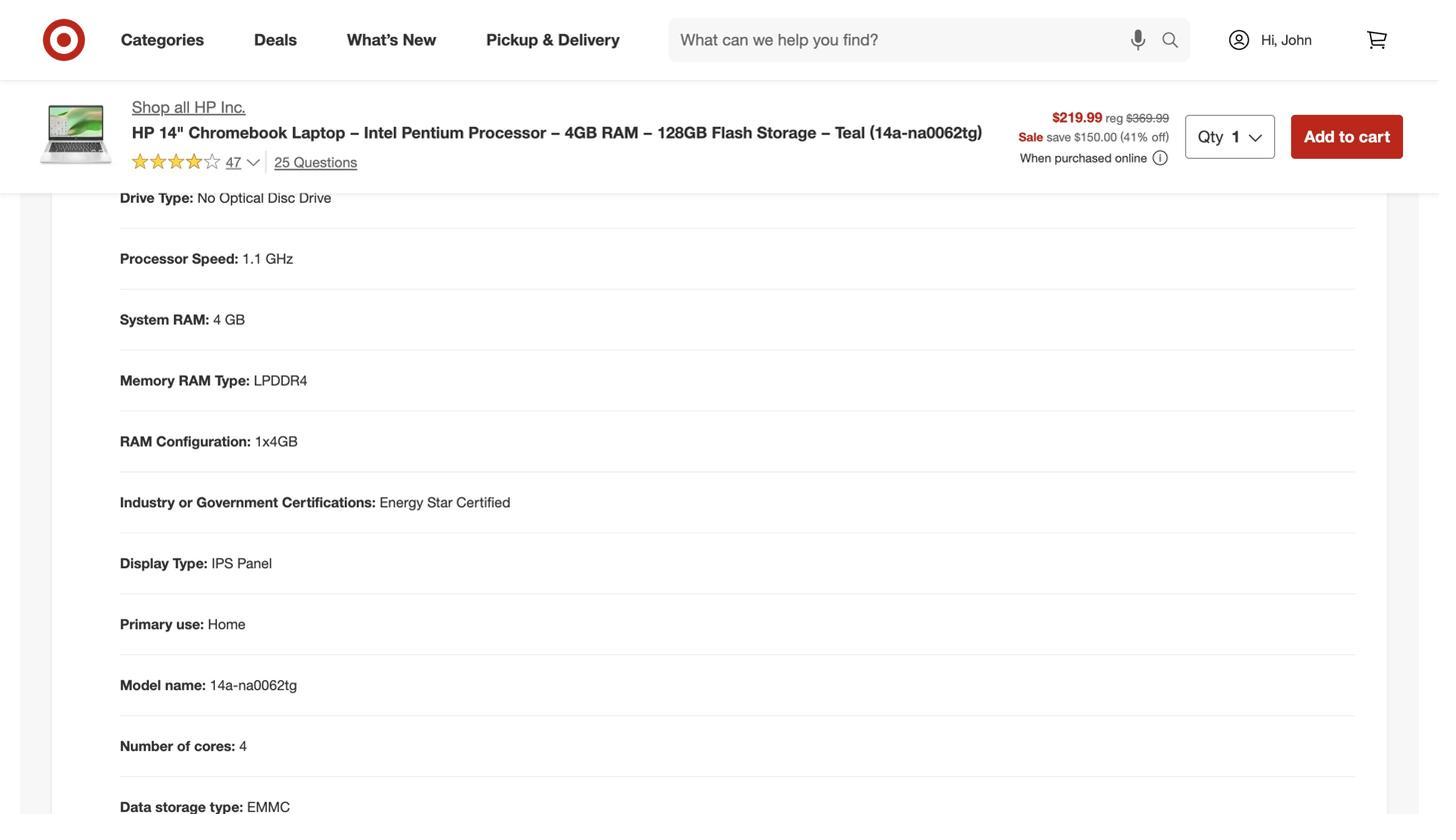 Task type: locate. For each thing, give the bounding box(es) containing it.
2 vertical spatial type:
[[173, 555, 208, 573]]

type: left ips
[[173, 555, 208, 573]]

industry
[[120, 494, 175, 512]]

drive right disc on the top left of the page
[[299, 189, 332, 207]]

star
[[427, 494, 453, 512]]

hp right all
[[194, 97, 216, 117]]

(ieee
[[403, 67, 436, 85]]

0 horizontal spatial processor
[[120, 250, 188, 268]]

1 vertical spatial ram
[[179, 372, 211, 390]]

0 vertical spatial processor
[[469, 123, 547, 142]]

john
[[1282, 31, 1313, 48]]

disc
[[268, 189, 295, 207]]

ram right 4gb
[[602, 123, 639, 142]]

primary use: home
[[120, 616, 246, 634]]

0 horizontal spatial drive
[[120, 189, 155, 207]]

when purchased online
[[1021, 150, 1148, 165]]

$219.99
[[1053, 108, 1103, 126]]

0 horizontal spatial hp
[[132, 123, 155, 142]]

screen
[[120, 128, 167, 146]]

type: left lpddr4
[[215, 372, 250, 390]]

$369.99
[[1127, 110, 1170, 125]]

processor left speed:
[[120, 250, 188, 268]]

type:
[[158, 189, 194, 207], [215, 372, 250, 390], [173, 555, 208, 573]]

0 vertical spatial type:
[[158, 189, 194, 207]]

cores:
[[194, 738, 235, 756]]

1 horizontal spatial hp
[[194, 97, 216, 117]]

system ram: 4 gb
[[120, 311, 245, 329]]

4 left gb
[[213, 311, 221, 329]]

certified
[[457, 494, 511, 512]]

qty 1
[[1199, 127, 1241, 146]]

4 right cores:
[[239, 738, 247, 756]]

inc.
[[221, 97, 246, 117]]

ram down memory
[[120, 433, 152, 451]]

– left intel at the top left of the page
[[350, 123, 360, 142]]

14
[[206, 128, 222, 146]]

drive type: no optical disc drive
[[120, 189, 332, 207]]

14a-
[[210, 677, 238, 695]]

1
[[1232, 127, 1241, 146]]

1 vertical spatial 4
[[239, 738, 247, 756]]

sale
[[1019, 129, 1044, 144]]

1 vertical spatial hp
[[132, 123, 155, 142]]

– left 4gb
[[551, 123, 561, 142]]

1 drive from the left
[[120, 189, 155, 207]]

type: for ips
[[173, 555, 208, 573]]

ghz
[[266, 250, 293, 268]]

processor down 802.11ac)
[[469, 123, 547, 142]]

to
[[1340, 127, 1355, 146]]

bluetooth
[[264, 67, 325, 85]]

wireless
[[120, 67, 176, 85]]

processor
[[469, 123, 547, 142], [120, 250, 188, 268]]

certifications:
[[282, 494, 376, 512]]

ram
[[602, 123, 639, 142], [179, 372, 211, 390], [120, 433, 152, 451]]

)
[[1167, 129, 1170, 144]]

qty
[[1199, 127, 1224, 146]]

search
[[1153, 32, 1201, 52]]

0 vertical spatial 4
[[213, 311, 221, 329]]

system
[[120, 311, 169, 329]]

1 horizontal spatial drive
[[299, 189, 332, 207]]

cart
[[1360, 127, 1391, 146]]

add
[[1305, 127, 1335, 146]]

wi-
[[356, 67, 377, 85]]

name:
[[165, 677, 206, 695]]

4
[[213, 311, 221, 329], [239, 738, 247, 756]]

1 vertical spatial type:
[[215, 372, 250, 390]]

802.11ac)
[[440, 67, 502, 85]]

1.1
[[242, 250, 262, 268]]

processor speed: 1.1 ghz
[[120, 250, 293, 268]]

2 horizontal spatial ram
[[602, 123, 639, 142]]

what's
[[347, 30, 398, 50]]

What can we help you find? suggestions appear below search field
[[669, 18, 1167, 62]]

what's new
[[347, 30, 437, 50]]

drive
[[120, 189, 155, 207], [299, 189, 332, 207]]

1 horizontal spatial 4
[[239, 738, 247, 756]]

0 vertical spatial ram
[[602, 123, 639, 142]]

1 – from the left
[[350, 123, 360, 142]]

ram right memory
[[179, 372, 211, 390]]

– left teal
[[821, 123, 831, 142]]

0 horizontal spatial ram
[[120, 433, 152, 451]]

hp down the shop
[[132, 123, 155, 142]]

government
[[197, 494, 278, 512]]

type: left no
[[158, 189, 194, 207]]

3 – from the left
[[643, 123, 653, 142]]

flash
[[712, 123, 753, 142]]

shop
[[132, 97, 170, 117]]

1 vertical spatial processor
[[120, 250, 188, 268]]

– left the 128gb
[[643, 123, 653, 142]]

0 horizontal spatial 4
[[213, 311, 221, 329]]

laptop
[[292, 123, 346, 142]]

1 horizontal spatial processor
[[469, 123, 547, 142]]

4 – from the left
[[821, 123, 831, 142]]

2 vertical spatial ram
[[120, 433, 152, 451]]

128gb
[[658, 123, 708, 142]]

2 – from the left
[[551, 123, 561, 142]]

drive down screen
[[120, 189, 155, 207]]

–
[[350, 123, 360, 142], [551, 123, 561, 142], [643, 123, 653, 142], [821, 123, 831, 142]]

$
[[1075, 129, 1081, 144]]

type: for no
[[158, 189, 194, 207]]

25
[[275, 153, 290, 171]]

purchased
[[1055, 150, 1112, 165]]

reg
[[1106, 110, 1124, 125]]

size:
[[171, 128, 202, 146]]

processor inside 'shop all hp inc. hp 14" chromebook laptop – intel pentium processor – 4gb ram – 128gb flash storage – teal (14a-na0062tg)'
[[469, 123, 547, 142]]

teal
[[836, 123, 866, 142]]



Task type: describe. For each thing, give the bounding box(es) containing it.
number of cores: 4
[[120, 738, 247, 756]]

technology:
[[180, 67, 260, 85]]

save
[[1047, 129, 1072, 144]]

na0062tg)
[[908, 123, 983, 142]]

pickup & delivery link
[[470, 18, 645, 62]]

all
[[174, 97, 190, 117]]

optical
[[219, 189, 264, 207]]

4.2,
[[329, 67, 352, 85]]

categories link
[[104, 18, 229, 62]]

display
[[120, 555, 169, 573]]

hi,
[[1262, 31, 1278, 48]]

(
[[1121, 129, 1124, 144]]

deals link
[[237, 18, 322, 62]]

1 horizontal spatial ram
[[179, 372, 211, 390]]

5
[[392, 67, 399, 85]]

search button
[[1153, 18, 1201, 66]]

energy
[[380, 494, 424, 512]]

&
[[543, 30, 554, 50]]

panel
[[237, 555, 272, 573]]

when
[[1021, 150, 1052, 165]]

online
[[1116, 150, 1148, 165]]

47
[[226, 153, 242, 171]]

2 drive from the left
[[299, 189, 332, 207]]

0 vertical spatial hp
[[194, 97, 216, 117]]

configuration:
[[156, 433, 251, 451]]

pentium
[[402, 123, 464, 142]]

hi, john
[[1262, 31, 1313, 48]]

or
[[179, 494, 193, 512]]

primary
[[120, 616, 172, 634]]

memory ram type: lpddr4
[[120, 372, 308, 390]]

inches
[[226, 128, 267, 146]]

intel
[[364, 123, 397, 142]]

home
[[208, 616, 246, 634]]

47 link
[[132, 151, 262, 175]]

display type: ips panel
[[120, 555, 272, 573]]

delivery
[[558, 30, 620, 50]]

chromebook
[[189, 123, 288, 142]]

41
[[1124, 129, 1138, 144]]

fi
[[377, 67, 388, 85]]

memory
[[120, 372, 175, 390]]

$219.99 reg $369.99 sale save $ 150.00 ( 41 % off )
[[1019, 108, 1170, 144]]

questions
[[294, 153, 357, 171]]

categories
[[121, 30, 204, 50]]

(14a-
[[870, 123, 908, 142]]

shop all hp inc. hp 14" chromebook laptop – intel pentium processor – 4gb ram – 128gb flash storage – teal (14a-na0062tg)
[[132, 97, 983, 142]]

ram inside 'shop all hp inc. hp 14" chromebook laptop – intel pentium processor – 4gb ram – 128gb flash storage – teal (14a-na0062tg)'
[[602, 123, 639, 142]]

industry or government certifications: energy star certified
[[120, 494, 511, 512]]

model name: 14a-na0062tg
[[120, 677, 297, 695]]

na0062tg
[[238, 677, 297, 695]]

pickup & delivery
[[487, 30, 620, 50]]

14"
[[159, 123, 184, 142]]

pickup
[[487, 30, 539, 50]]

1x4gb
[[255, 433, 298, 451]]

what's new link
[[330, 18, 462, 62]]

model
[[120, 677, 161, 695]]

off
[[1152, 129, 1167, 144]]

4gb
[[565, 123, 597, 142]]

image of hp 14" chromebook laptop – intel pentium processor – 4gb ram – 128gb flash storage – teal (14a-na0062tg) image
[[36, 96, 116, 176]]

new
[[403, 30, 437, 50]]

ips
[[212, 555, 233, 573]]

lpddr4
[[254, 372, 308, 390]]

screen size: 14 inches
[[120, 128, 267, 146]]

gb
[[225, 311, 245, 329]]

%
[[1138, 129, 1149, 144]]

ram:
[[173, 311, 209, 329]]

speed:
[[192, 250, 239, 268]]

25 questions
[[275, 153, 357, 171]]

add to cart button
[[1292, 115, 1404, 159]]

ram configuration: 1x4gb
[[120, 433, 298, 451]]

150.00
[[1081, 129, 1118, 144]]

number
[[120, 738, 173, 756]]

use:
[[176, 616, 204, 634]]

storage
[[757, 123, 817, 142]]

no
[[197, 189, 216, 207]]



Task type: vqa. For each thing, say whether or not it's contained in the screenshot.
"25 Questions" link on the top left of the page
yes



